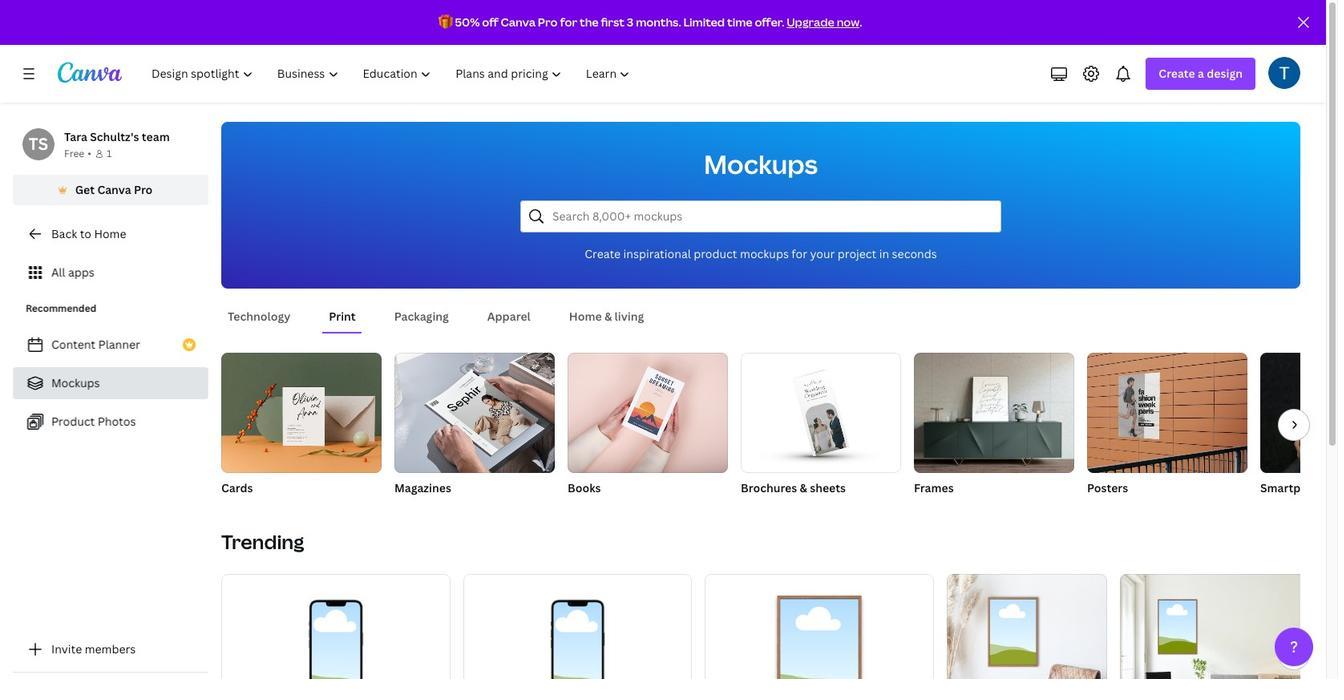 Task type: describe. For each thing, give the bounding box(es) containing it.
🎁 50% off canva pro for the first 3 months. limited time offer. upgrade now .
[[438, 14, 862, 30]]

create inspirational product mockups for your project in seconds
[[585, 246, 937, 261]]

photos
[[98, 414, 136, 429]]

product
[[694, 246, 737, 261]]

Label search field
[[553, 201, 991, 232]]

get canva pro button
[[13, 175, 208, 205]]

create a design
[[1159, 66, 1243, 81]]

mockups inside list
[[51, 375, 100, 391]]

smartphone cases group
[[1261, 353, 1338, 497]]

smartphone
[[1261, 480, 1329, 496]]

invite members
[[51, 642, 136, 657]]

magazines group
[[395, 353, 555, 497]]

1 horizontal spatial canva
[[501, 14, 536, 30]]

living
[[615, 309, 644, 324]]

invite members button
[[13, 634, 208, 666]]

content planner link
[[13, 329, 208, 361]]

technology button
[[221, 302, 297, 332]]

get canva pro
[[75, 182, 153, 197]]

apparel button
[[481, 302, 537, 332]]

0 horizontal spatial for
[[560, 14, 577, 30]]

off
[[482, 14, 499, 30]]

50%
[[455, 14, 480, 30]]

packaging button
[[388, 302, 455, 332]]

upgrade now button
[[787, 14, 860, 30]]

smartphone ca
[[1261, 480, 1338, 496]]

upgrade
[[787, 14, 835, 30]]

months.
[[636, 14, 681, 30]]

product
[[51, 414, 95, 429]]

back
[[51, 226, 77, 241]]

packaging
[[394, 309, 449, 324]]

frames group
[[914, 353, 1075, 497]]

back to home link
[[13, 218, 208, 250]]

books group
[[568, 353, 728, 497]]

mockups
[[740, 246, 789, 261]]

& for sheets
[[800, 480, 807, 496]]

a
[[1198, 66, 1204, 81]]

product photos link
[[13, 406, 208, 438]]

ca
[[1331, 480, 1338, 496]]

print
[[329, 309, 356, 324]]

free
[[64, 147, 84, 160]]

🎁
[[438, 14, 453, 30]]

recommended
[[26, 302, 96, 315]]

brochures & sheets group
[[741, 353, 901, 497]]

members
[[85, 642, 136, 657]]

your
[[810, 246, 835, 261]]

the
[[580, 14, 599, 30]]

planner
[[98, 337, 140, 352]]

frames
[[914, 480, 954, 496]]

create for create a design
[[1159, 66, 1195, 81]]

now
[[837, 14, 860, 30]]

in
[[880, 246, 889, 261]]

to
[[80, 226, 91, 241]]

all
[[51, 265, 65, 280]]

3
[[627, 14, 634, 30]]

invite
[[51, 642, 82, 657]]

apparel
[[487, 309, 531, 324]]

cards
[[221, 480, 253, 496]]

inspirational
[[624, 246, 691, 261]]



Task type: locate. For each thing, give the bounding box(es) containing it.
1 vertical spatial pro
[[134, 182, 153, 197]]

product photos
[[51, 414, 136, 429]]

print button
[[323, 302, 362, 332]]

home inside 'button'
[[569, 309, 602, 324]]

time
[[727, 14, 753, 30]]

canva right get
[[97, 182, 131, 197]]

pro left the
[[538, 14, 558, 30]]

0 horizontal spatial canva
[[97, 182, 131, 197]]

pro
[[538, 14, 558, 30], [134, 182, 153, 197]]

create inside dropdown button
[[1159, 66, 1195, 81]]

group
[[221, 353, 382, 473], [395, 353, 555, 473], [568, 353, 728, 473], [741, 353, 901, 473], [914, 353, 1075, 473], [1087, 353, 1248, 473], [221, 574, 450, 679], [463, 574, 692, 679], [705, 574, 934, 679], [947, 574, 1108, 679], [1120, 574, 1338, 679]]

1 vertical spatial create
[[585, 246, 621, 261]]

0 horizontal spatial pro
[[134, 182, 153, 197]]

tara schultz's team
[[64, 129, 170, 144]]

free •
[[64, 147, 91, 160]]

first
[[601, 14, 625, 30]]

books
[[568, 480, 601, 496]]

0 horizontal spatial create
[[585, 246, 621, 261]]

& for living
[[605, 309, 612, 324]]

&
[[605, 309, 612, 324], [800, 480, 807, 496]]

home & living
[[569, 309, 644, 324]]

trending
[[221, 528, 304, 555]]

list containing content planner
[[13, 329, 208, 438]]

project
[[838, 246, 877, 261]]

limited
[[684, 14, 725, 30]]

design
[[1207, 66, 1243, 81]]

content
[[51, 337, 96, 352]]

1 vertical spatial mockups
[[51, 375, 100, 391]]

0 horizontal spatial mockups
[[51, 375, 100, 391]]

list
[[13, 329, 208, 438]]

& inside group
[[800, 480, 807, 496]]

sheets
[[810, 480, 846, 496]]

mockups
[[704, 147, 818, 181], [51, 375, 100, 391]]

.
[[860, 14, 862, 30]]

for left your
[[792, 246, 808, 261]]

mockups up the label search box
[[704, 147, 818, 181]]

brochures & sheets
[[741, 480, 846, 496]]

0 vertical spatial canva
[[501, 14, 536, 30]]

0 horizontal spatial home
[[94, 226, 126, 241]]

magazines
[[395, 480, 451, 496]]

canva
[[501, 14, 536, 30], [97, 182, 131, 197]]

create
[[1159, 66, 1195, 81], [585, 246, 621, 261]]

home
[[94, 226, 126, 241], [569, 309, 602, 324]]

tara schultz's team image
[[22, 128, 55, 160]]

posters group
[[1087, 353, 1248, 497]]

0 vertical spatial mockups
[[704, 147, 818, 181]]

cards group
[[221, 353, 382, 497]]

& left sheets
[[800, 480, 807, 496]]

1 horizontal spatial pro
[[538, 14, 558, 30]]

canva right off
[[501, 14, 536, 30]]

0 vertical spatial for
[[560, 14, 577, 30]]

0 vertical spatial home
[[94, 226, 126, 241]]

brochures
[[741, 480, 797, 496]]

offer.
[[755, 14, 785, 30]]

0 vertical spatial create
[[1159, 66, 1195, 81]]

technology
[[228, 309, 291, 324]]

& left living on the top left of the page
[[605, 309, 612, 324]]

pro inside button
[[134, 182, 153, 197]]

1 vertical spatial home
[[569, 309, 602, 324]]

pro down the team
[[134, 182, 153, 197]]

1 vertical spatial canva
[[97, 182, 131, 197]]

home left living on the top left of the page
[[569, 309, 602, 324]]

create left inspirational
[[585, 246, 621, 261]]

back to home
[[51, 226, 126, 241]]

get
[[75, 182, 95, 197]]

posters
[[1087, 480, 1128, 496]]

apps
[[68, 265, 94, 280]]

1 horizontal spatial for
[[792, 246, 808, 261]]

mockups link
[[13, 367, 208, 399]]

0 horizontal spatial &
[[605, 309, 612, 324]]

1 horizontal spatial &
[[800, 480, 807, 496]]

1 horizontal spatial create
[[1159, 66, 1195, 81]]

content planner
[[51, 337, 140, 352]]

1 vertical spatial &
[[800, 480, 807, 496]]

mockups down content in the left of the page
[[51, 375, 100, 391]]

1 horizontal spatial home
[[569, 309, 602, 324]]

1
[[107, 147, 112, 160]]

1 vertical spatial for
[[792, 246, 808, 261]]

for left the
[[560, 14, 577, 30]]

all apps
[[51, 265, 94, 280]]

create for create inspirational product mockups for your project in seconds
[[585, 246, 621, 261]]

seconds
[[892, 246, 937, 261]]

tara schultz's team element
[[22, 128, 55, 160]]

create a design button
[[1146, 58, 1256, 90]]

create left a
[[1159, 66, 1195, 81]]

& inside 'button'
[[605, 309, 612, 324]]

for
[[560, 14, 577, 30], [792, 246, 808, 261]]

home right to
[[94, 226, 126, 241]]

0 vertical spatial pro
[[538, 14, 558, 30]]

tara schultz image
[[1269, 57, 1301, 89]]

•
[[88, 147, 91, 160]]

tara
[[64, 129, 87, 144]]

home & living button
[[563, 302, 651, 332]]

team
[[142, 129, 170, 144]]

top level navigation element
[[141, 58, 644, 90]]

schultz's
[[90, 129, 139, 144]]

all apps link
[[13, 257, 208, 289]]

canva inside button
[[97, 182, 131, 197]]

0 vertical spatial &
[[605, 309, 612, 324]]

1 horizontal spatial mockups
[[704, 147, 818, 181]]



Task type: vqa. For each thing, say whether or not it's contained in the screenshot.
the canva to the left
yes



